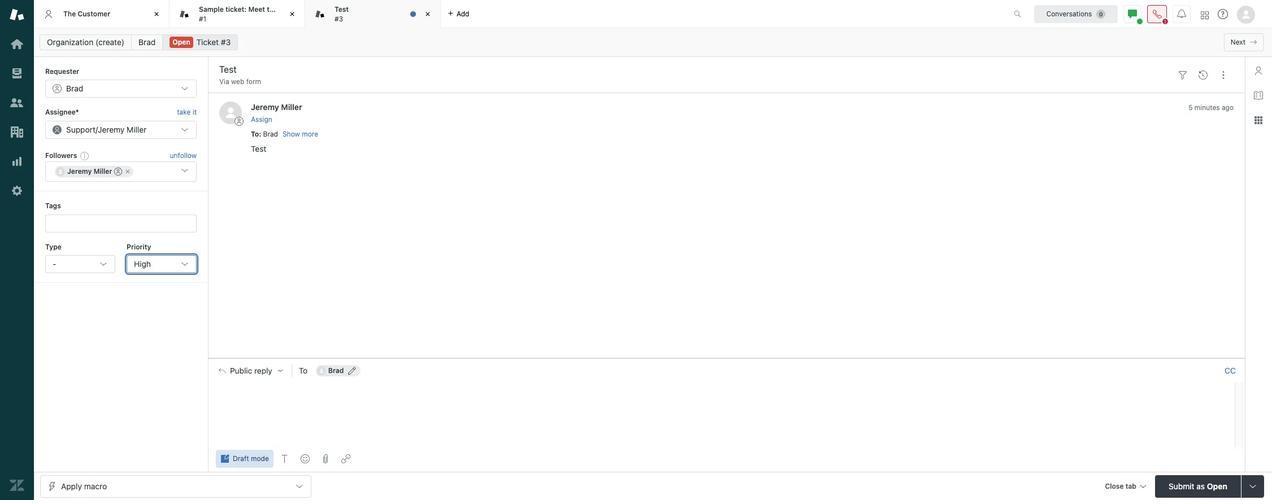 Task type: describe. For each thing, give the bounding box(es) containing it.
the
[[267, 5, 278, 14]]

submit as open
[[1169, 482, 1228, 492]]

close image inside the customer tab
[[151, 8, 162, 20]]

assign button
[[251, 115, 272, 125]]

remove image
[[125, 169, 131, 175]]

submit
[[1169, 482, 1195, 492]]

notifications image
[[1178, 9, 1187, 18]]

jeremy for jeremy miller assign
[[251, 103, 279, 112]]

cc button
[[1225, 366, 1236, 376]]

jeremy miller
[[67, 167, 112, 176]]

- button
[[45, 256, 115, 274]]

zendesk image
[[10, 479, 24, 494]]

apply
[[61, 482, 82, 492]]

miller for jeremy miller
[[94, 167, 112, 176]]

brad inside to : brad show more test
[[263, 130, 278, 138]]

draft mode
[[233, 455, 269, 464]]

public
[[230, 367, 252, 376]]

as
[[1197, 482, 1205, 492]]

cc
[[1225, 366, 1236, 376]]

tab containing sample ticket: meet the ticket
[[170, 0, 305, 28]]

mode
[[251, 455, 269, 464]]

klobrad84@gmail.com image
[[317, 367, 326, 376]]

public reply button
[[209, 359, 292, 383]]

sample ticket: meet the ticket #1
[[199, 5, 299, 23]]

jeremy miller assign
[[251, 103, 302, 124]]

draft
[[233, 455, 249, 464]]

form
[[246, 77, 261, 86]]

brad inside 'requester' element
[[66, 84, 83, 94]]

jeremy miller link
[[251, 103, 302, 112]]

organization (create)
[[47, 37, 124, 47]]

ticket
[[196, 37, 219, 47]]

take it
[[177, 108, 197, 117]]

ago
[[1222, 104, 1234, 112]]

unfollow
[[170, 152, 197, 160]]

admin image
[[10, 184, 24, 198]]

secondary element
[[34, 31, 1273, 54]]

to for to
[[299, 366, 308, 376]]

organizations image
[[10, 125, 24, 140]]

miller for jeremy miller assign
[[281, 103, 302, 112]]

assign
[[251, 115, 272, 124]]

apply macro
[[61, 482, 107, 492]]

take
[[177, 108, 191, 117]]

knowledge image
[[1255, 91, 1264, 100]]

brad right klobrad84@gmail.com icon
[[328, 367, 344, 375]]

jeremy inside assignee* element
[[98, 125, 125, 134]]

draft mode button
[[216, 451, 273, 469]]

high button
[[127, 256, 197, 274]]

add button
[[441, 0, 476, 28]]

followers element
[[45, 162, 197, 182]]

ticket:
[[226, 5, 247, 14]]

test inside to : brad show more test
[[251, 144, 266, 154]]

tab
[[1126, 483, 1137, 491]]

brad inside secondary 'element'
[[139, 37, 156, 47]]

get help image
[[1218, 9, 1229, 19]]

jeremy for jeremy miller
[[67, 167, 92, 176]]

customers image
[[10, 96, 24, 110]]

the customer
[[63, 9, 110, 18]]

(create)
[[96, 37, 124, 47]]

assignee*
[[45, 108, 79, 117]]

3 close image from the left
[[422, 8, 434, 20]]

Subject field
[[217, 63, 1171, 76]]

zendesk support image
[[10, 7, 24, 22]]

views image
[[10, 66, 24, 81]]

type
[[45, 243, 62, 251]]

requester
[[45, 67, 79, 76]]

insert emojis image
[[301, 455, 310, 464]]

avatar image
[[219, 102, 242, 125]]

test #3
[[335, 5, 349, 23]]

user is an agent image
[[114, 168, 122, 176]]

customer context image
[[1255, 66, 1264, 75]]

add attachment image
[[321, 455, 330, 464]]

next button
[[1224, 33, 1264, 51]]

support
[[66, 125, 96, 134]]

to for to : brad show more test
[[251, 130, 259, 138]]

apps image
[[1255, 116, 1264, 125]]

/
[[96, 125, 98, 134]]

sample
[[199, 5, 224, 14]]

minutes
[[1195, 104, 1220, 112]]

brad link
[[131, 34, 163, 50]]

jeremy miller option
[[55, 166, 134, 178]]

customer
[[78, 9, 110, 18]]

ticket #3
[[196, 37, 231, 47]]

5 minutes ago
[[1189, 104, 1234, 112]]

tabs tab list
[[34, 0, 1002, 28]]

main element
[[0, 0, 34, 501]]

-
[[53, 259, 56, 269]]



Task type: locate. For each thing, give the bounding box(es) containing it.
miller inside jeremy miller option
[[94, 167, 112, 176]]

jeremy right support
[[98, 125, 125, 134]]

brad down requester
[[66, 84, 83, 94]]

0 vertical spatial jeremy
[[251, 103, 279, 112]]

to
[[251, 130, 259, 138], [299, 366, 308, 376]]

button displays agent's chat status as online. image
[[1128, 9, 1138, 18]]

#3 for ticket #3
[[221, 37, 231, 47]]

1 vertical spatial #3
[[221, 37, 231, 47]]

show
[[283, 130, 300, 139]]

test
[[335, 5, 349, 14], [251, 144, 266, 154]]

jeremy inside jeremy miller assign
[[251, 103, 279, 112]]

1 horizontal spatial miller
[[127, 125, 147, 134]]

organization
[[47, 37, 93, 47]]

conversations button
[[1035, 5, 1118, 23]]

2 horizontal spatial miller
[[281, 103, 302, 112]]

miller up "show"
[[281, 103, 302, 112]]

2 vertical spatial jeremy
[[67, 167, 92, 176]]

miller inside assignee* element
[[127, 125, 147, 134]]

get started image
[[10, 37, 24, 51]]

0 vertical spatial miller
[[281, 103, 302, 112]]

via web form
[[219, 77, 261, 86]]

0 vertical spatial open
[[173, 38, 190, 46]]

miller
[[281, 103, 302, 112], [127, 125, 147, 134], [94, 167, 112, 176]]

0 vertical spatial #3
[[335, 14, 343, 23]]

close image up brad link
[[151, 8, 162, 20]]

via
[[219, 77, 229, 86]]

2 tab from the left
[[305, 0, 441, 28]]

events image
[[1199, 71, 1208, 80]]

5
[[1189, 104, 1193, 112]]

take it button
[[177, 107, 197, 119]]

the
[[63, 9, 76, 18]]

followers
[[45, 151, 77, 160]]

close
[[1106, 483, 1124, 491]]

0 horizontal spatial close image
[[151, 8, 162, 20]]

2 close image from the left
[[287, 8, 298, 20]]

open left ticket
[[173, 38, 190, 46]]

millerjeremy500@gmail.com image
[[56, 167, 65, 176]]

next
[[1231, 38, 1246, 46]]

brad right :
[[263, 130, 278, 138]]

1 vertical spatial to
[[299, 366, 308, 376]]

0 vertical spatial test
[[335, 5, 349, 14]]

close tab
[[1106, 483, 1137, 491]]

displays possible ticket submission types image
[[1249, 483, 1258, 492]]

test down :
[[251, 144, 266, 154]]

to : brad show more test
[[251, 130, 318, 154]]

0 horizontal spatial #3
[[221, 37, 231, 47]]

jeremy down info on adding followers image
[[67, 167, 92, 176]]

the customer tab
[[34, 0, 170, 28]]

priority
[[127, 243, 151, 251]]

show more button
[[283, 129, 318, 140]]

#3 for test #3
[[335, 14, 343, 23]]

1 vertical spatial jeremy
[[98, 125, 125, 134]]

#3 inside secondary 'element'
[[221, 37, 231, 47]]

1 horizontal spatial #3
[[335, 14, 343, 23]]

1 horizontal spatial jeremy
[[98, 125, 125, 134]]

tab containing test
[[305, 0, 441, 28]]

ticket actions image
[[1220, 71, 1229, 80]]

2 horizontal spatial jeremy
[[251, 103, 279, 112]]

organization (create) button
[[40, 34, 132, 50]]

jeremy inside option
[[67, 167, 92, 176]]

support / jeremy miller
[[66, 125, 147, 134]]

filter image
[[1179, 71, 1188, 80]]

hide composer image
[[722, 354, 731, 363]]

0 horizontal spatial open
[[173, 38, 190, 46]]

miller right "/"
[[127, 125, 147, 134]]

info on adding followers image
[[80, 152, 89, 161]]

close image right the
[[287, 8, 298, 20]]

to down assign button at the left top
[[251, 130, 259, 138]]

tags
[[45, 202, 61, 210]]

open inside secondary 'element'
[[173, 38, 190, 46]]

assignee* element
[[45, 121, 197, 139]]

#1
[[199, 14, 206, 23]]

zendesk products image
[[1201, 11, 1209, 19]]

jeremy
[[251, 103, 279, 112], [98, 125, 125, 134], [67, 167, 92, 176]]

0 horizontal spatial to
[[251, 130, 259, 138]]

1 tab from the left
[[170, 0, 305, 28]]

to left klobrad84@gmail.com icon
[[299, 366, 308, 376]]

add
[[457, 9, 470, 18]]

public reply
[[230, 367, 272, 376]]

ticket
[[280, 5, 299, 14]]

open
[[173, 38, 190, 46], [1208, 482, 1228, 492]]

1 vertical spatial test
[[251, 144, 266, 154]]

it
[[193, 108, 197, 117]]

meet
[[248, 5, 265, 14]]

open right as
[[1208, 482, 1228, 492]]

0 vertical spatial to
[[251, 130, 259, 138]]

5 minutes ago text field
[[1189, 104, 1234, 112]]

2 horizontal spatial close image
[[422, 8, 434, 20]]

1 horizontal spatial test
[[335, 5, 349, 14]]

requester element
[[45, 80, 197, 98]]

test right ticket
[[335, 5, 349, 14]]

1 horizontal spatial to
[[299, 366, 308, 376]]

2 vertical spatial miller
[[94, 167, 112, 176]]

macro
[[84, 482, 107, 492]]

0 horizontal spatial test
[[251, 144, 266, 154]]

close tab button
[[1100, 476, 1151, 500]]

add link (cmd k) image
[[341, 455, 350, 464]]

miller left user is an agent image
[[94, 167, 112, 176]]

reporting image
[[10, 154, 24, 169]]

edit user image
[[349, 367, 356, 375]]

tab
[[170, 0, 305, 28], [305, 0, 441, 28]]

1 vertical spatial open
[[1208, 482, 1228, 492]]

brad
[[139, 37, 156, 47], [66, 84, 83, 94], [263, 130, 278, 138], [328, 367, 344, 375]]

1 close image from the left
[[151, 8, 162, 20]]

Tags field
[[54, 218, 186, 229]]

more
[[302, 130, 318, 139]]

to inside to : brad show more test
[[251, 130, 259, 138]]

brad right (create)
[[139, 37, 156, 47]]

high
[[134, 259, 151, 269]]

Public reply composer Draft mode text field
[[214, 383, 1232, 407]]

close image
[[151, 8, 162, 20], [287, 8, 298, 20], [422, 8, 434, 20]]

#3 inside the test #3
[[335, 14, 343, 23]]

1 vertical spatial miller
[[127, 125, 147, 134]]

0 horizontal spatial miller
[[94, 167, 112, 176]]

close image left the 'add' dropdown button
[[422, 8, 434, 20]]

1 horizontal spatial close image
[[287, 8, 298, 20]]

0 horizontal spatial jeremy
[[67, 167, 92, 176]]

format text image
[[280, 455, 289, 464]]

:
[[259, 130, 261, 138]]

unfollow button
[[170, 151, 197, 161]]

test inside tab
[[335, 5, 349, 14]]

1 horizontal spatial open
[[1208, 482, 1228, 492]]

conversations
[[1047, 9, 1092, 18]]

web
[[231, 77, 244, 86]]

#3
[[335, 14, 343, 23], [221, 37, 231, 47]]

reply
[[254, 367, 272, 376]]

jeremy up 'assign'
[[251, 103, 279, 112]]

miller inside jeremy miller assign
[[281, 103, 302, 112]]



Task type: vqa. For each thing, say whether or not it's contained in the screenshot.
Manage
no



